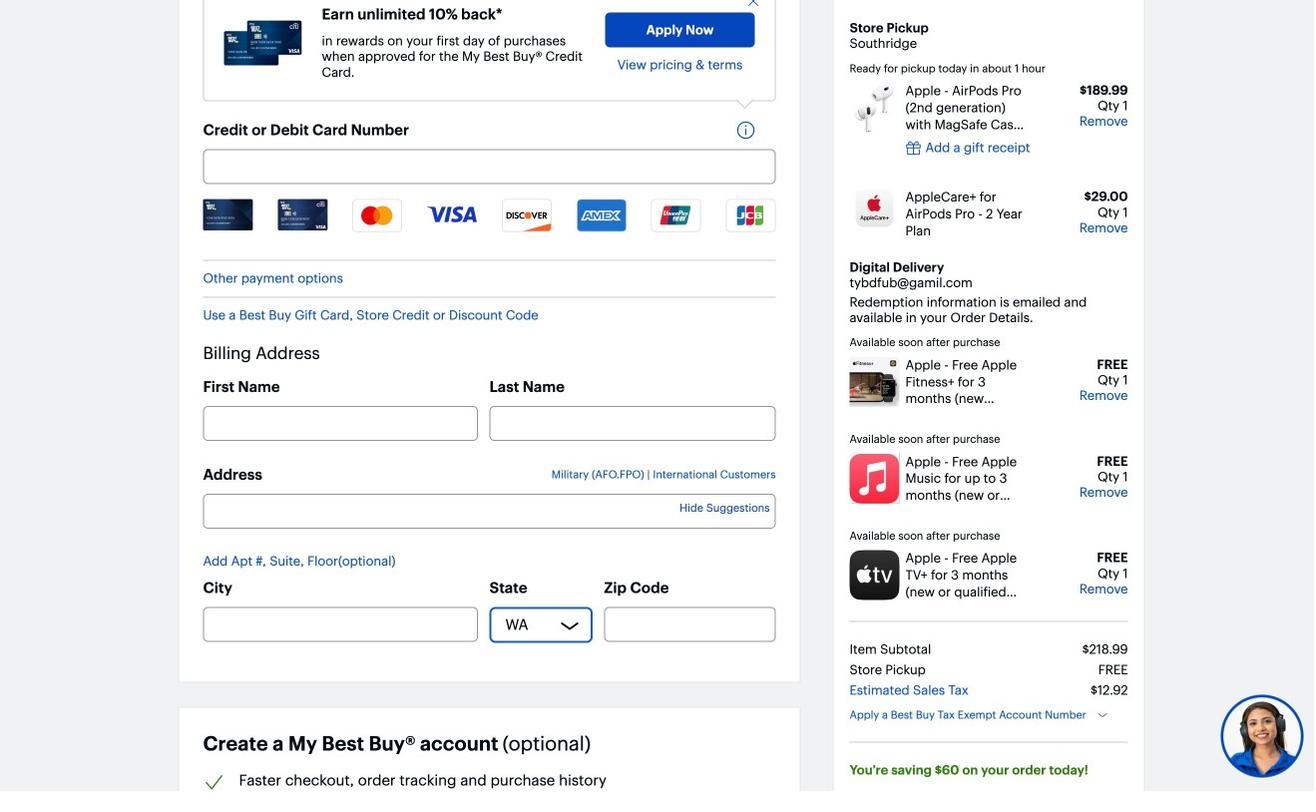Task type: locate. For each thing, give the bounding box(es) containing it.
None field
[[203, 494, 776, 529]]

1 my best buy card image from the left
[[203, 199, 253, 230]]

list
[[203, 199, 776, 250]]

0 horizontal spatial my best buy card image
[[203, 199, 253, 230]]

best buy help human beacon image
[[1220, 694, 1305, 779]]

None text field
[[203, 149, 776, 184], [203, 406, 478, 441], [489, 406, 776, 441], [203, 607, 478, 642], [604, 607, 776, 642], [203, 149, 776, 184], [203, 406, 478, 441], [489, 406, 776, 441], [203, 607, 478, 642], [604, 607, 776, 642]]

information image
[[736, 120, 766, 140]]

close image
[[746, 0, 761, 9]]

my best buy card image
[[203, 199, 253, 230], [278, 199, 328, 230]]

mastercard image
[[352, 199, 402, 232]]

discover image
[[502, 199, 552, 232]]

my best buy credit card image
[[224, 20, 302, 65]]

1 horizontal spatial my best buy card image
[[278, 199, 328, 230]]



Task type: describe. For each thing, give the bounding box(es) containing it.
amex image
[[577, 199, 626, 232]]

2 my best buy card image from the left
[[278, 199, 328, 230]]

jcb image
[[726, 199, 776, 232]]

union pay image
[[651, 199, 701, 232]]

visa image
[[427, 199, 477, 224]]



